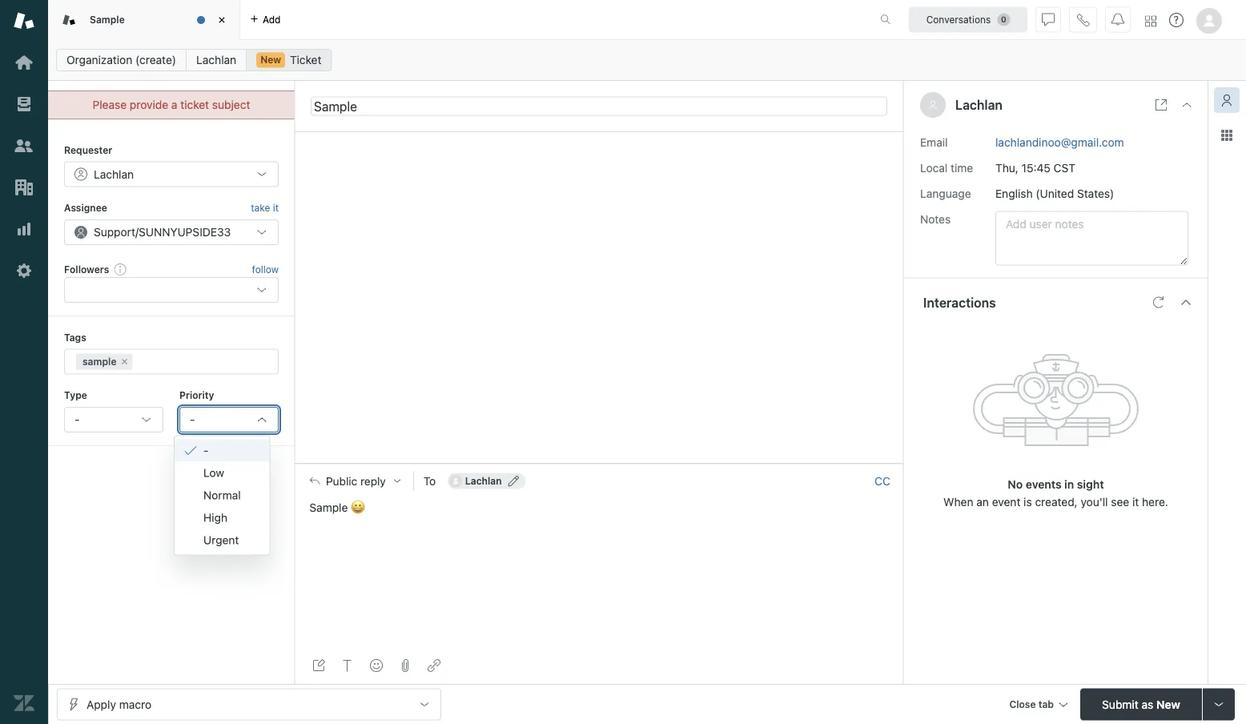 Task type: locate. For each thing, give the bounding box(es) containing it.
zendesk image
[[14, 693, 34, 714]]

1 vertical spatial new
[[1157, 698, 1181, 711]]

ticket
[[290, 53, 322, 66]]

admin image
[[14, 260, 34, 281]]

subject
[[212, 98, 250, 111]]

take it button
[[251, 200, 279, 216]]

- button
[[64, 407, 163, 433], [179, 407, 279, 433]]

- option
[[175, 439, 270, 462]]

get help image
[[1169, 13, 1184, 27]]

- for priority
[[190, 413, 195, 426]]

sample inside text field
[[309, 501, 348, 514]]

lachlan
[[196, 53, 236, 66], [956, 97, 1003, 113], [94, 167, 134, 181], [465, 475, 502, 487]]

time
[[951, 161, 973, 174]]

lachlan down requester
[[94, 167, 134, 181]]

user image
[[928, 100, 938, 110]]

close
[[1010, 699, 1036, 710]]

no
[[1008, 477, 1023, 491]]

sample inside tab
[[90, 14, 125, 25]]

thu,
[[996, 161, 1019, 174]]

provide
[[130, 98, 168, 111]]

requester
[[64, 144, 112, 155]]

2 - button from the left
[[179, 407, 279, 433]]

lachlan inside lachlan link
[[196, 53, 236, 66]]

new left ticket
[[260, 54, 281, 65]]

get started image
[[14, 52, 34, 73]]

high
[[203, 511, 227, 524]]

cc
[[875, 474, 891, 487]]

an
[[977, 495, 989, 508]]

normal option
[[175, 484, 270, 507]]

- down priority at left bottom
[[190, 413, 195, 426]]

0 horizontal spatial -
[[74, 413, 80, 426]]

add attachment image
[[399, 659, 412, 672]]

close image up lachlan link at the left of page
[[214, 12, 230, 28]]

1 horizontal spatial close image
[[1181, 99, 1193, 111]]

0 vertical spatial it
[[273, 202, 279, 213]]

new inside secondary element
[[260, 54, 281, 65]]

add
[[263, 14, 281, 25]]

views image
[[14, 94, 34, 115]]

- down type
[[74, 413, 80, 426]]

it
[[273, 202, 279, 213], [1133, 495, 1139, 508]]

-
[[74, 413, 80, 426], [190, 413, 195, 426], [203, 444, 209, 457]]

1 - button from the left
[[64, 407, 163, 433]]

tabs tab list
[[48, 0, 863, 40]]

public reply
[[326, 474, 386, 487]]

(united
[[1036, 187, 1074, 200]]

follow button
[[252, 262, 279, 276]]

organizations image
[[14, 177, 34, 198]]

0 horizontal spatial close image
[[214, 12, 230, 28]]

0 horizontal spatial sample
[[90, 14, 125, 25]]

ticket
[[180, 98, 209, 111]]

0 horizontal spatial it
[[273, 202, 279, 213]]

it inside no events in sight when an event is created, you'll see it here.
[[1133, 495, 1139, 508]]

lachlan right lachlandinoo@gmail.com image
[[465, 475, 502, 487]]

sample
[[90, 14, 125, 25], [309, 501, 348, 514]]

please provide a ticket subject
[[93, 98, 250, 111]]

- button down type
[[64, 407, 163, 433]]

new right as
[[1157, 698, 1181, 711]]

sample left 😀️ on the bottom left of the page
[[309, 501, 348, 514]]

macro
[[119, 698, 151, 711]]

urgent
[[203, 534, 239, 547]]

close image
[[214, 12, 230, 28], [1181, 99, 1193, 111]]

close image right 'view more details' 'image'
[[1181, 99, 1193, 111]]

it right take
[[273, 202, 279, 213]]

sample up organization
[[90, 14, 125, 25]]

1 horizontal spatial - button
[[179, 407, 279, 433]]

0 vertical spatial new
[[260, 54, 281, 65]]

0 vertical spatial close image
[[214, 12, 230, 28]]

edit user image
[[508, 475, 520, 487]]

lachlan link
[[186, 49, 247, 71]]

lachlan inside requester element
[[94, 167, 134, 181]]

zendesk support image
[[14, 10, 34, 31]]

user image
[[930, 101, 936, 109]]

draft mode image
[[312, 659, 325, 672]]

requester element
[[64, 161, 279, 187]]

sample for sample
[[90, 14, 125, 25]]

15:45
[[1022, 161, 1051, 174]]

is
[[1024, 495, 1032, 508]]

submit as new
[[1102, 698, 1181, 711]]

0 horizontal spatial - button
[[64, 407, 163, 433]]

tags
[[64, 332, 86, 343]]

lachlan up subject
[[196, 53, 236, 66]]

states)
[[1077, 187, 1114, 200]]

please
[[93, 98, 127, 111]]

close tab
[[1010, 699, 1054, 710]]

english
[[996, 187, 1033, 200]]

english (united states)
[[996, 187, 1114, 200]]

1 vertical spatial sample
[[309, 501, 348, 514]]

email
[[920, 135, 948, 149]]

add link (cmd k) image
[[428, 659, 441, 672]]

apply macro
[[87, 698, 151, 711]]

cst
[[1054, 161, 1076, 174]]

1 horizontal spatial -
[[190, 413, 195, 426]]

1 horizontal spatial sample
[[309, 501, 348, 514]]

new
[[260, 54, 281, 65], [1157, 698, 1181, 711]]

- up low
[[203, 444, 209, 457]]

info on adding followers image
[[114, 263, 127, 276]]

organization
[[66, 53, 132, 66]]

it right see
[[1133, 495, 1139, 508]]

- button up - option
[[179, 407, 279, 433]]

support / sunnyupside33
[[94, 225, 231, 239]]

when
[[944, 495, 974, 508]]

0 vertical spatial sample
[[90, 14, 125, 25]]

1 horizontal spatial it
[[1133, 495, 1139, 508]]

- button for priority
[[179, 407, 279, 433]]

2 horizontal spatial -
[[203, 444, 209, 457]]

1 vertical spatial it
[[1133, 495, 1139, 508]]

zendesk products image
[[1145, 16, 1157, 27]]

notifications image
[[1112, 13, 1125, 26]]

support
[[94, 225, 135, 239]]

low
[[203, 466, 224, 479]]

(create)
[[135, 53, 176, 66]]

Subject field
[[311, 97, 887, 116]]

take it
[[251, 202, 279, 213]]

0 horizontal spatial new
[[260, 54, 281, 65]]

sight
[[1077, 477, 1104, 491]]

secondary element
[[48, 44, 1246, 76]]

assignee element
[[64, 219, 279, 245]]

urgent option
[[175, 529, 270, 552]]



Task type: vqa. For each thing, say whether or not it's contained in the screenshot.
Info on adding followers icon
yes



Task type: describe. For each thing, give the bounding box(es) containing it.
displays possible ticket submission types image
[[1213, 698, 1226, 711]]

notes
[[920, 212, 951, 226]]

submit
[[1102, 698, 1139, 711]]

1 horizontal spatial new
[[1157, 698, 1181, 711]]

sample 😀️
[[309, 501, 362, 514]]

to
[[424, 474, 436, 487]]

add button
[[240, 0, 290, 39]]

main element
[[0, 0, 48, 724]]

you'll
[[1081, 495, 1108, 508]]

type
[[64, 390, 87, 401]]

- inside option
[[203, 444, 209, 457]]

no events in sight when an event is created, you'll see it here.
[[944, 477, 1168, 508]]

customer context image
[[1221, 94, 1234, 107]]

public reply button
[[296, 464, 413, 498]]

reply
[[360, 474, 386, 487]]

local time
[[920, 161, 973, 174]]

take
[[251, 202, 270, 213]]

high option
[[175, 507, 270, 529]]

lachlan right user icon
[[956, 97, 1003, 113]]

language
[[920, 187, 971, 200]]

button displays agent's chat status as invisible. image
[[1042, 13, 1055, 26]]

lachlandinoo@gmail.com image
[[449, 475, 462, 487]]

cc button
[[875, 474, 891, 488]]

insert emojis image
[[370, 659, 383, 672]]

apps image
[[1221, 129, 1234, 142]]

sample for sample 😀️
[[309, 501, 348, 514]]

conversations button
[[909, 7, 1028, 32]]

lachlandinoo@gmail.com
[[996, 135, 1124, 149]]

view more details image
[[1155, 99, 1168, 111]]

close tab button
[[1002, 688, 1074, 723]]

priority
[[179, 390, 214, 401]]

apply
[[87, 698, 116, 711]]

see
[[1111, 495, 1130, 508]]

public
[[326, 474, 357, 487]]

created,
[[1035, 495, 1078, 508]]

priority list box
[[174, 435, 270, 556]]

1 vertical spatial close image
[[1181, 99, 1193, 111]]

a
[[171, 98, 177, 111]]

events
[[1026, 477, 1062, 491]]

close image inside sample tab
[[214, 12, 230, 28]]

conversations
[[926, 14, 991, 25]]

here.
[[1142, 495, 1168, 508]]

followers element
[[64, 277, 279, 303]]

as
[[1142, 698, 1154, 711]]

interactions
[[924, 295, 996, 310]]

remove image
[[120, 357, 129, 367]]

😀️
[[351, 501, 362, 514]]

assignee
[[64, 202, 107, 213]]

followers
[[64, 263, 109, 275]]

in
[[1065, 477, 1074, 491]]

local
[[920, 161, 948, 174]]

follow
[[252, 264, 279, 275]]

- for type
[[74, 413, 80, 426]]

it inside button
[[273, 202, 279, 213]]

normal
[[203, 489, 241, 502]]

Public reply composer text field
[[303, 498, 896, 531]]

Add user notes text field
[[996, 211, 1189, 266]]

event
[[992, 495, 1021, 508]]

low option
[[175, 462, 270, 484]]

minimize composer image
[[593, 457, 606, 470]]

sample
[[83, 356, 117, 367]]

organization (create)
[[66, 53, 176, 66]]

thu, 15:45 cst
[[996, 161, 1076, 174]]

- button for type
[[64, 407, 163, 433]]

customers image
[[14, 135, 34, 156]]

tab
[[1039, 699, 1054, 710]]

organization (create) button
[[56, 49, 187, 71]]

reporting image
[[14, 219, 34, 239]]

sample tab
[[48, 0, 240, 40]]

/
[[135, 225, 139, 239]]

sunnyupside33
[[139, 225, 231, 239]]

format text image
[[341, 659, 354, 672]]



